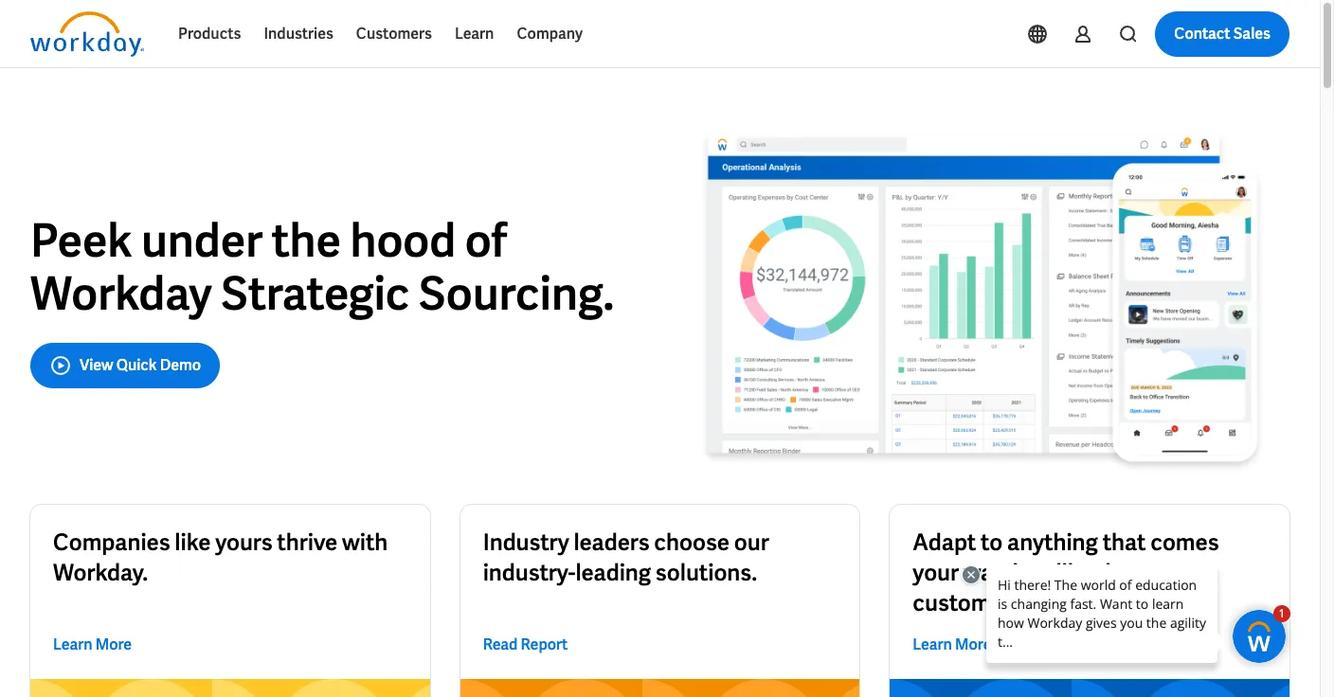 Task type: locate. For each thing, give the bounding box(es) containing it.
yours
[[215, 528, 273, 557]]

1 horizontal spatial learn more link
[[913, 634, 992, 657]]

2 learn more link from the left
[[913, 634, 992, 657]]

learn more down the customers.
[[913, 635, 992, 655]]

read report link
[[483, 634, 568, 657]]

1 horizontal spatial like
[[1056, 558, 1092, 587]]

strategic
[[221, 265, 410, 324]]

demo
[[160, 356, 201, 376]]

learn more down workday.
[[53, 635, 132, 655]]

quick
[[116, 356, 157, 376]]

0 horizontal spatial learn
[[53, 635, 92, 655]]

learn down workday.
[[53, 635, 92, 655]]

more down the customers.
[[955, 635, 992, 655]]

learn
[[455, 24, 494, 44], [53, 635, 92, 655], [913, 635, 952, 655]]

0 horizontal spatial more
[[95, 635, 132, 655]]

learn left the company
[[455, 24, 494, 44]]

2 more from the left
[[955, 635, 992, 655]]

0 horizontal spatial learn more
[[53, 635, 132, 655]]

0 vertical spatial like
[[175, 528, 211, 557]]

view quick demo
[[80, 356, 201, 376]]

learn for adapt to anything that comes your way, just like these customers.
[[913, 635, 952, 655]]

learn more link
[[53, 634, 132, 657], [913, 634, 992, 657]]

contact sales link
[[1155, 11, 1290, 57]]

to
[[981, 528, 1003, 557]]

learn for companies like yours thrive with workday.
[[53, 635, 92, 655]]

more
[[95, 635, 132, 655], [955, 635, 992, 655]]

industries button
[[252, 11, 345, 57]]

learn more link down the customers.
[[913, 634, 992, 657]]

1 vertical spatial like
[[1056, 558, 1092, 587]]

1 horizontal spatial learn more
[[913, 635, 992, 655]]

2 learn more from the left
[[913, 635, 992, 655]]

1 horizontal spatial learn
[[455, 24, 494, 44]]

like left yours
[[175, 528, 211, 557]]

companies like yours thrive with workday.
[[53, 528, 388, 587]]

workday.
[[53, 558, 148, 587]]

like
[[175, 528, 211, 557], [1056, 558, 1092, 587]]

view quick demo link
[[30, 343, 220, 389]]

the
[[272, 212, 341, 270]]

more down workday.
[[95, 635, 132, 655]]

like down anything
[[1056, 558, 1092, 587]]

1 learn more from the left
[[53, 635, 132, 655]]

1 horizontal spatial more
[[955, 635, 992, 655]]

report
[[521, 635, 568, 655]]

of
[[465, 212, 507, 270]]

industries
[[264, 24, 333, 44]]

solutions.
[[656, 558, 757, 587]]

learn down the customers.
[[913, 635, 952, 655]]

2 horizontal spatial learn
[[913, 635, 952, 655]]

workday
[[30, 265, 212, 324]]

learn more for adapt to anything that comes your way, just like these customers.
[[913, 635, 992, 655]]

view
[[80, 356, 113, 376]]

industry leaders choose our industry-leading solutions.
[[483, 528, 769, 587]]

learn more link down workday.
[[53, 634, 132, 657]]

learn more link for adapt to anything that comes your way, just like these customers.
[[913, 634, 992, 657]]

like inside adapt to anything that comes your way, just like these customers.
[[1056, 558, 1092, 587]]

leaders
[[574, 528, 650, 557]]

industry
[[483, 528, 569, 557]]

products button
[[167, 11, 252, 57]]

company button
[[505, 11, 594, 57]]

1 more from the left
[[95, 635, 132, 655]]

adapt
[[913, 528, 976, 557]]

0 horizontal spatial learn more link
[[53, 634, 132, 657]]

1 learn more link from the left
[[53, 634, 132, 657]]

0 horizontal spatial like
[[175, 528, 211, 557]]

learn more
[[53, 635, 132, 655], [913, 635, 992, 655]]

customers
[[356, 24, 432, 44]]

thrive
[[277, 528, 338, 557]]

your
[[913, 558, 959, 587]]



Task type: vqa. For each thing, say whether or not it's contained in the screenshot.
businesses.
no



Task type: describe. For each thing, give the bounding box(es) containing it.
customers.
[[913, 588, 1028, 618]]

learn more link for companies like yours thrive with workday.
[[53, 634, 132, 657]]

sales
[[1234, 24, 1271, 44]]

these
[[1097, 558, 1155, 587]]

just
[[1013, 558, 1051, 587]]

contact
[[1174, 24, 1231, 44]]

like inside companies like yours thrive with workday.
[[175, 528, 211, 557]]

read
[[483, 635, 518, 655]]

sourcing.
[[419, 265, 614, 324]]

company
[[517, 24, 583, 44]]

more for workday.
[[95, 635, 132, 655]]

companies
[[53, 528, 170, 557]]

learn more for companies like yours thrive with workday.
[[53, 635, 132, 655]]

learn button
[[443, 11, 505, 57]]

choose
[[654, 528, 730, 557]]

hood
[[350, 212, 456, 270]]

products
[[178, 24, 241, 44]]

industry-
[[483, 558, 576, 587]]

under
[[141, 212, 263, 270]]

that
[[1103, 528, 1146, 557]]

our
[[734, 528, 769, 557]]

customers button
[[345, 11, 443, 57]]

with
[[342, 528, 388, 557]]

read report
[[483, 635, 568, 655]]

desktop view of financial management operational analysis dashboard showing operating expenses by cost center and mobile view of human capital management home screen showing suggested tasks and announcements. image
[[675, 129, 1290, 475]]

adapt to anything that comes your way, just like these customers.
[[913, 528, 1219, 618]]

more for your
[[955, 635, 992, 655]]

anything
[[1007, 528, 1098, 557]]

leading
[[576, 558, 651, 587]]

peek
[[30, 212, 132, 270]]

contact sales
[[1174, 24, 1271, 44]]

way,
[[964, 558, 1008, 587]]

peek under the hood of workday strategic sourcing.
[[30, 212, 614, 324]]

go to the homepage image
[[30, 11, 144, 57]]

comes
[[1150, 528, 1219, 557]]

learn inside dropdown button
[[455, 24, 494, 44]]



